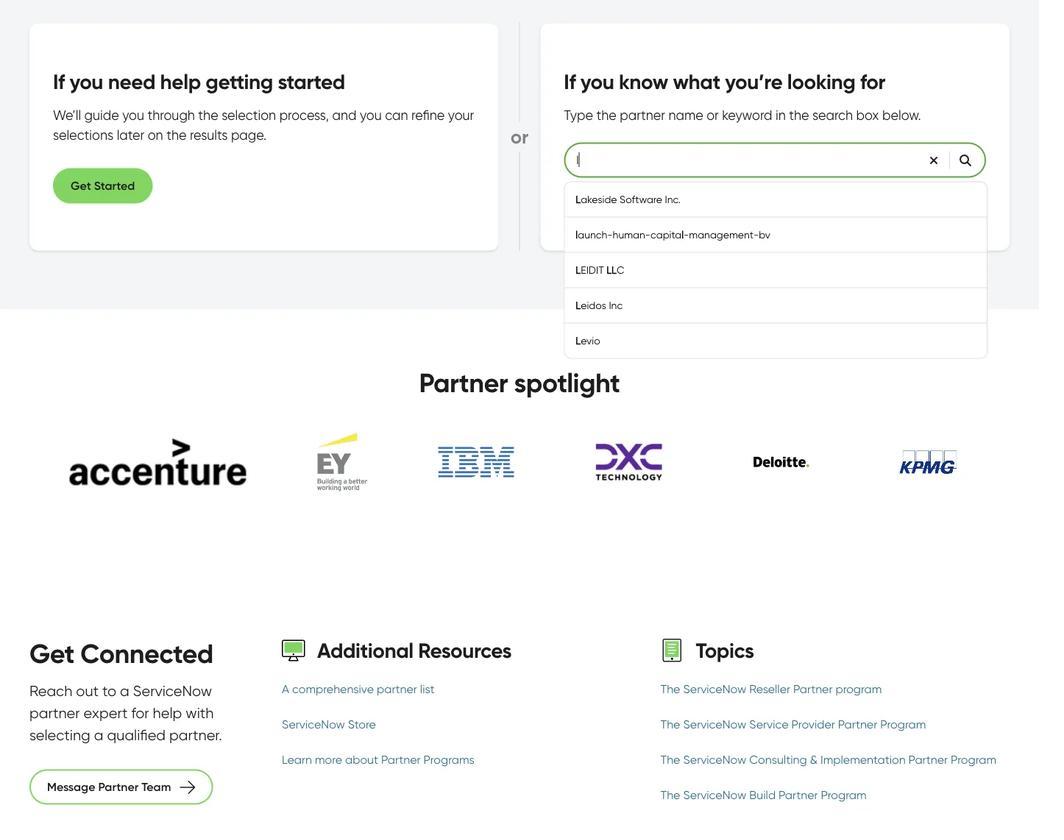 Task type: vqa. For each thing, say whether or not it's contained in the screenshot.
the Go to ServiceNow account icon
yes



Task type: locate. For each thing, give the bounding box(es) containing it.
go to servicenow account image
[[999, 20, 1018, 39]]



